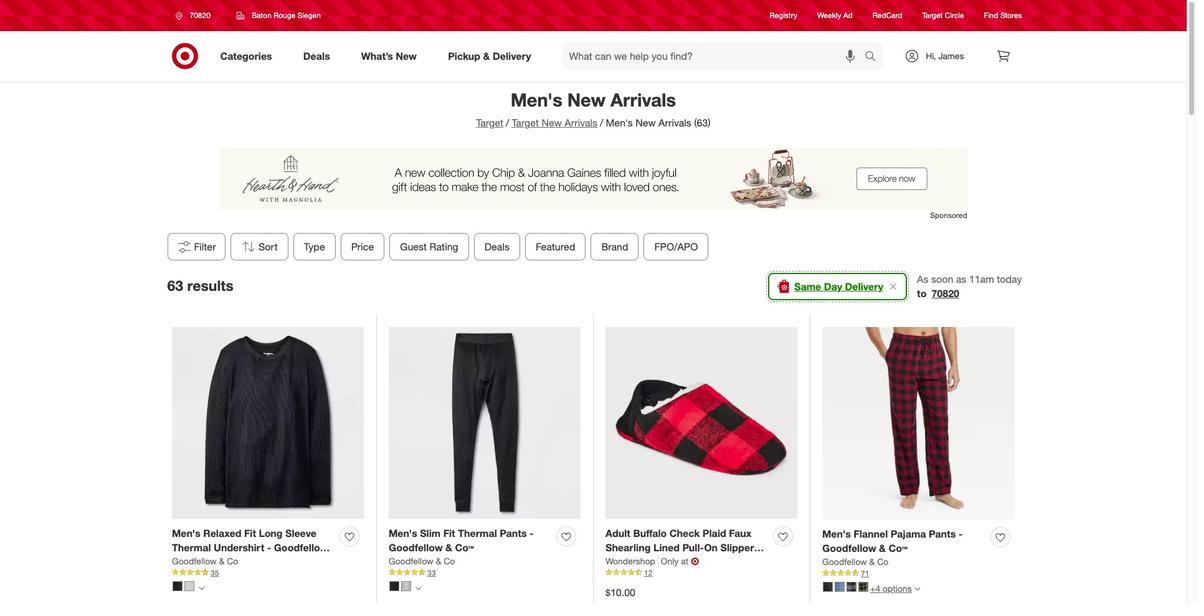 Task type: describe. For each thing, give the bounding box(es) containing it.
long
[[259, 527, 283, 540]]

same day delivery
[[794, 280, 883, 293]]

- inside men's relaxed fit long sleeve thermal undershirt - goodfellow & co™
[[267, 541, 271, 554]]

results
[[187, 276, 234, 294]]

new left (63)
[[636, 117, 656, 129]]

sort button
[[230, 233, 288, 260]]

63
[[167, 276, 183, 294]]

new up the "target new arrivals" link
[[567, 88, 606, 111]]

70820 inside dropdown button
[[190, 11, 211, 20]]

2 / from the left
[[600, 117, 603, 129]]

men's relaxed fit long sleeve thermal undershirt - goodfellow & co™ link
[[172, 526, 335, 568]]

fpo/apo button
[[644, 233, 708, 260]]

brand
[[601, 240, 628, 253]]

12 link
[[606, 567, 797, 578]]

men's slim fit thermal pants - goodfellow & co™
[[389, 527, 534, 554]]

rating
[[429, 240, 458, 253]]

circle
[[945, 11, 964, 20]]

what's new
[[361, 50, 417, 62]]

featured button
[[525, 233, 586, 260]]

+4 options button
[[817, 579, 926, 599]]

featured
[[536, 240, 575, 253]]

ad
[[843, 11, 853, 20]]

pickup & delivery
[[448, 50, 531, 62]]

33
[[427, 568, 436, 577]]

11am
[[969, 273, 994, 285]]

men's for men's flannel pajama pants - goodfellow & co™
[[822, 528, 851, 540]]

70820 inside "as soon as 11am today to 70820"
[[932, 287, 959, 300]]

pickup & delivery link
[[437, 42, 547, 70]]

filter
[[194, 240, 216, 253]]

sleeve
[[285, 527, 316, 540]]

weekly
[[817, 11, 841, 20]]

& inside pickup & delivery link
[[483, 50, 490, 62]]

+4
[[870, 583, 880, 594]]

thermal inside men's slim fit thermal pants - goodfellow & co™
[[458, 527, 497, 540]]

baton
[[252, 11, 272, 20]]

flannel
[[854, 528, 888, 540]]

71
[[861, 569, 869, 578]]

12
[[644, 568, 653, 577]]

undershirt
[[214, 541, 264, 554]]

33 link
[[389, 567, 581, 578]]

delivery for pickup & delivery
[[493, 50, 531, 62]]

men's new arrivals target / target new arrivals / men's new arrivals (63)
[[476, 88, 711, 129]]

search
[[859, 51, 889, 63]]

brand button
[[591, 233, 639, 260]]

registry link
[[770, 10, 797, 21]]

goodfellow up 35 at the bottom
[[172, 556, 217, 566]]

deals button
[[474, 233, 520, 260]]

target link
[[476, 117, 503, 129]]

70820 button
[[932, 287, 959, 301]]

as soon as 11am today to 70820
[[917, 273, 1022, 300]]

at
[[681, 556, 689, 566]]

what's new link
[[351, 42, 432, 70]]

guest
[[400, 240, 427, 253]]

categories link
[[210, 42, 288, 70]]

- inside 'men's flannel pajama pants - goodfellow & co™'
[[959, 528, 963, 540]]

black image for men's relaxed fit long sleeve thermal undershirt - goodfellow & co™
[[173, 582, 183, 591]]

james
[[939, 50, 964, 61]]

to
[[917, 287, 927, 300]]

redcard link
[[873, 10, 902, 21]]

rouge
[[274, 11, 295, 20]]

& inside men's relaxed fit long sleeve thermal undershirt - goodfellow & co™
[[172, 556, 179, 568]]

¬
[[691, 555, 699, 567]]

registry
[[770, 11, 797, 20]]

& down slim
[[436, 556, 441, 566]]

men's slim fit thermal pants - goodfellow & co™ link
[[389, 526, 551, 555]]

goodfellow & co for undershirt
[[172, 556, 238, 566]]

co™ inside men's relaxed fit long sleeve thermal undershirt - goodfellow & co™
[[182, 556, 201, 568]]

baton rouge siegen
[[252, 11, 321, 20]]

0 horizontal spatial target
[[476, 117, 503, 129]]

hi, james
[[926, 50, 964, 61]]

all colors element for goodfellow
[[416, 584, 421, 592]]

& down undershirt
[[219, 556, 224, 566]]

gray image
[[184, 582, 194, 591]]

baton rouge siegen button
[[229, 4, 329, 27]]

fit for long
[[244, 527, 256, 540]]

men's flannel pajama pants - goodfellow & co™ link
[[822, 527, 986, 556]]

co for &
[[877, 556, 889, 567]]

weekly ad
[[817, 11, 853, 20]]

wondershop link
[[606, 555, 658, 567]]

1 / from the left
[[506, 117, 509, 129]]

$10.00
[[606, 586, 635, 599]]

stores
[[1001, 11, 1022, 20]]

co for goodfellow
[[444, 556, 455, 566]]

all colors + 4 more colors image
[[914, 586, 920, 592]]

as
[[917, 273, 929, 285]]

pickup
[[448, 50, 480, 62]]

sponsored
[[930, 210, 967, 220]]

as
[[956, 273, 967, 285]]

target new arrivals link
[[512, 117, 598, 129]]

thermal inside men's relaxed fit long sleeve thermal undershirt - goodfellow & co™
[[172, 541, 211, 554]]

goodfellow & co for &
[[822, 556, 889, 567]]

goodfellow & co link for goodfellow
[[389, 555, 455, 567]]

men's for men's slim fit thermal pants - goodfellow & co™
[[389, 527, 417, 540]]

all colors element for undershirt
[[199, 584, 204, 592]]

men's up the "target new arrivals" link
[[511, 88, 562, 111]]

0 horizontal spatial gray image
[[401, 582, 411, 591]]

(63)
[[694, 117, 711, 129]]

co™ inside 'men's flannel pajama pants - goodfellow & co™'
[[889, 542, 908, 554]]

63 results
[[167, 276, 234, 294]]

same day delivery button
[[768, 273, 907, 300]]



Task type: vqa. For each thing, say whether or not it's contained in the screenshot.
right $59.99
no



Task type: locate. For each thing, give the bounding box(es) containing it.
70820 button
[[167, 4, 224, 27]]

men's inside men's slim fit thermal pants - goodfellow & co™
[[389, 527, 417, 540]]

all colors element
[[199, 584, 204, 592], [416, 584, 421, 592]]

goodfellow up the 33
[[389, 556, 433, 566]]

fit inside men's slim fit thermal pants - goodfellow & co™
[[443, 527, 455, 540]]

co™ up gray icon at the left of the page
[[182, 556, 201, 568]]

2 horizontal spatial -
[[959, 528, 963, 540]]

delivery inside button
[[845, 280, 883, 293]]

same
[[794, 280, 821, 293]]

goodfellow down sleeve
[[274, 541, 328, 554]]

0 horizontal spatial delivery
[[493, 50, 531, 62]]

fit up undershirt
[[244, 527, 256, 540]]

- inside men's slim fit thermal pants - goodfellow & co™
[[530, 527, 534, 540]]

black image left blue image on the bottom of page
[[823, 582, 833, 592]]

thermal
[[458, 527, 497, 540], [172, 541, 211, 554]]

men's up advertisement region
[[606, 117, 633, 129]]

0 horizontal spatial pants
[[500, 527, 527, 540]]

& inside men's slim fit thermal pants - goodfellow & co™
[[446, 541, 452, 554]]

0 vertical spatial 70820
[[190, 11, 211, 20]]

0 vertical spatial deals
[[303, 50, 330, 62]]

type
[[304, 240, 325, 253]]

goodfellow & co for goodfellow
[[389, 556, 455, 566]]

co for undershirt
[[227, 556, 238, 566]]

pants inside 'men's flannel pajama pants - goodfellow & co™'
[[929, 528, 956, 540]]

0 horizontal spatial co™
[[182, 556, 201, 568]]

1 horizontal spatial gray image
[[847, 582, 857, 592]]

& inside 'men's flannel pajama pants - goodfellow & co™'
[[879, 542, 886, 554]]

thermal up 33 link
[[458, 527, 497, 540]]

1 horizontal spatial delivery
[[845, 280, 883, 293]]

0 horizontal spatial deals
[[303, 50, 330, 62]]

deals right rating
[[484, 240, 509, 253]]

& down the flannel
[[879, 542, 886, 554]]

& up +4
[[869, 556, 875, 567]]

thermal down relaxed
[[172, 541, 211, 554]]

1 vertical spatial deals
[[484, 240, 509, 253]]

pants inside men's slim fit thermal pants - goodfellow & co™
[[500, 527, 527, 540]]

black image left gray icon at the left of the page
[[173, 582, 183, 591]]

men's relaxed fit long sleeve thermal undershirt - goodfellow & co™
[[172, 527, 328, 568]]

delivery right the day
[[845, 280, 883, 293]]

fit right slim
[[443, 527, 455, 540]]

find stores
[[984, 11, 1022, 20]]

goodfellow inside men's slim fit thermal pants - goodfellow & co™
[[389, 541, 443, 554]]

1 vertical spatial 70820
[[932, 287, 959, 300]]

0 horizontal spatial fit
[[244, 527, 256, 540]]

goodfellow & co link for undershirt
[[172, 555, 238, 567]]

0 horizontal spatial 70820
[[190, 11, 211, 20]]

goodfellow & co up 71
[[822, 556, 889, 567]]

1 all colors element from the left
[[199, 584, 204, 592]]

co™ down 'pajama'
[[889, 542, 908, 554]]

goodfellow & co link for &
[[822, 556, 889, 568]]

1 horizontal spatial black image
[[823, 582, 833, 592]]

all colors element right black icon
[[416, 584, 421, 592]]

deals for deals link
[[303, 50, 330, 62]]

fpo/apo
[[654, 240, 698, 253]]

1 horizontal spatial thermal
[[458, 527, 497, 540]]

all colors image
[[199, 586, 204, 591]]

sort
[[258, 240, 277, 253]]

0 horizontal spatial all colors element
[[199, 584, 204, 592]]

35 link
[[172, 567, 364, 578]]

1 horizontal spatial co™
[[455, 541, 474, 554]]

0 horizontal spatial /
[[506, 117, 509, 129]]

black image
[[173, 582, 183, 591], [823, 582, 833, 592]]

70820
[[190, 11, 211, 20], [932, 287, 959, 300]]

1 horizontal spatial goodfellow & co link
[[389, 555, 455, 567]]

& left 35 at the bottom
[[172, 556, 179, 568]]

0 vertical spatial thermal
[[458, 527, 497, 540]]

price button
[[340, 233, 384, 260]]

hi,
[[926, 50, 936, 61]]

men's relaxed fit long sleeve thermal undershirt - goodfellow & co™ image
[[172, 327, 364, 519], [172, 327, 364, 519]]

0 vertical spatial delivery
[[493, 50, 531, 62]]

-
[[530, 527, 534, 540], [959, 528, 963, 540], [267, 541, 271, 554]]

co
[[227, 556, 238, 566], [444, 556, 455, 566], [877, 556, 889, 567]]

&
[[483, 50, 490, 62], [446, 541, 452, 554], [879, 542, 886, 554], [172, 556, 179, 568], [219, 556, 224, 566], [436, 556, 441, 566], [869, 556, 875, 567]]

35
[[211, 568, 219, 577]]

men's inside men's relaxed fit long sleeve thermal undershirt - goodfellow & co™
[[172, 527, 200, 540]]

new inside "link"
[[396, 50, 417, 62]]

black image
[[389, 582, 399, 591]]

- up 33 link
[[530, 527, 534, 540]]

1 horizontal spatial /
[[600, 117, 603, 129]]

0 horizontal spatial thermal
[[172, 541, 211, 554]]

1 horizontal spatial deals
[[484, 240, 509, 253]]

co™
[[455, 541, 474, 554], [889, 542, 908, 554], [182, 556, 201, 568]]

2 horizontal spatial goodfellow & co
[[822, 556, 889, 567]]

2 horizontal spatial co
[[877, 556, 889, 567]]

fit for thermal
[[443, 527, 455, 540]]

options
[[883, 583, 912, 594]]

goodfellow
[[274, 541, 328, 554], [389, 541, 443, 554], [822, 542, 876, 554], [172, 556, 217, 566], [389, 556, 433, 566], [822, 556, 867, 567]]

pants up 33 link
[[500, 527, 527, 540]]

1 horizontal spatial 70820
[[932, 287, 959, 300]]

filter button
[[167, 233, 225, 260]]

0 horizontal spatial goodfellow & co
[[172, 556, 238, 566]]

deals link
[[293, 42, 346, 70]]

weekly ad link
[[817, 10, 853, 21]]

co down men's slim fit thermal pants - goodfellow & co™
[[444, 556, 455, 566]]

1 horizontal spatial fit
[[443, 527, 455, 540]]

gray image right black icon
[[401, 582, 411, 591]]

men's slim fit thermal pants - goodfellow & co™ image
[[389, 327, 581, 519], [389, 327, 581, 519]]

1 horizontal spatial target
[[512, 117, 539, 129]]

70820 down the soon
[[932, 287, 959, 300]]

goodfellow & co link up 71
[[822, 556, 889, 568]]

deals for deals button
[[484, 240, 509, 253]]

slim
[[420, 527, 441, 540]]

men's left relaxed
[[172, 527, 200, 540]]

- down long
[[267, 541, 271, 554]]

0 horizontal spatial -
[[267, 541, 271, 554]]

1 horizontal spatial pants
[[929, 528, 956, 540]]

siegen
[[298, 11, 321, 20]]

goodfellow & co link up the 33
[[389, 555, 455, 567]]

type button
[[293, 233, 335, 260]]

men's left slim
[[389, 527, 417, 540]]

70820 left the baton
[[190, 11, 211, 20]]

target
[[922, 11, 943, 20], [476, 117, 503, 129], [512, 117, 539, 129]]

1 fit from the left
[[244, 527, 256, 540]]

relaxed
[[203, 527, 241, 540]]

search button
[[859, 42, 889, 72]]

2 horizontal spatial goodfellow & co link
[[822, 556, 889, 568]]

co down 'men's flannel pajama pants - goodfellow & co™'
[[877, 556, 889, 567]]

goodfellow inside men's relaxed fit long sleeve thermal undershirt - goodfellow & co™
[[274, 541, 328, 554]]

men's flannel pajama pants - goodfellow & co™ image
[[822, 327, 1015, 520], [822, 327, 1015, 520]]

goodfellow down slim
[[389, 541, 443, 554]]

only
[[661, 556, 679, 566]]

co™ inside men's slim fit thermal pants - goodfellow & co™
[[455, 541, 474, 554]]

1 vertical spatial thermal
[[172, 541, 211, 554]]

1 horizontal spatial co
[[444, 556, 455, 566]]

What can we help you find? suggestions appear below search field
[[562, 42, 868, 70]]

/ right the target link
[[506, 117, 509, 129]]

1 horizontal spatial -
[[530, 527, 534, 540]]

goodfellow & co link up 35 at the bottom
[[172, 555, 238, 567]]

today
[[997, 273, 1022, 285]]

gray image
[[401, 582, 411, 591], [847, 582, 857, 592]]

fit inside men's relaxed fit long sleeve thermal undershirt - goodfellow & co™
[[244, 527, 256, 540]]

2 horizontal spatial co™
[[889, 542, 908, 554]]

day
[[824, 280, 842, 293]]

target circle link
[[922, 10, 964, 21]]

+4 options
[[870, 583, 912, 594]]

men's for men's relaxed fit long sleeve thermal undershirt - goodfellow & co™
[[172, 527, 200, 540]]

wondershop
[[606, 556, 655, 566]]

1 vertical spatial delivery
[[845, 280, 883, 293]]

1 horizontal spatial all colors element
[[416, 584, 421, 592]]

0 horizontal spatial black image
[[173, 582, 183, 591]]

men's left the flannel
[[822, 528, 851, 540]]

men's inside 'men's flannel pajama pants - goodfellow & co™'
[[822, 528, 851, 540]]

gray image right blue image on the bottom of page
[[847, 582, 857, 592]]

- right 'pajama'
[[959, 528, 963, 540]]

goodfellow down the flannel
[[822, 542, 876, 554]]

deals
[[303, 50, 330, 62], [484, 240, 509, 253]]

goodfellow & co up the 33
[[389, 556, 455, 566]]

guest rating
[[400, 240, 458, 253]]

goodfellow & co link
[[172, 555, 238, 567], [389, 555, 455, 567], [822, 556, 889, 568]]

deals inside button
[[484, 240, 509, 253]]

0 horizontal spatial goodfellow & co link
[[172, 555, 238, 567]]

find stores link
[[984, 10, 1022, 21]]

fit
[[244, 527, 256, 540], [443, 527, 455, 540]]

all colors element right gray icon at the left of the page
[[199, 584, 204, 592]]

price
[[351, 240, 374, 253]]

black image for men's flannel pajama pants - goodfellow & co™
[[823, 582, 833, 592]]

new right the target link
[[542, 117, 562, 129]]

find
[[984, 11, 998, 20]]

& right pickup
[[483, 50, 490, 62]]

redcard
[[873, 11, 902, 20]]

all colors image
[[416, 586, 421, 591]]

co™ up 33 link
[[455, 541, 474, 554]]

wondershop only at ¬
[[606, 555, 699, 567]]

men's flannel pajama pants - goodfellow & co™
[[822, 528, 963, 554]]

categories
[[220, 50, 272, 62]]

arrivals
[[611, 88, 676, 111], [565, 117, 598, 129], [659, 117, 691, 129]]

advertisement region
[[220, 148, 967, 210]]

2 all colors element from the left
[[416, 584, 421, 592]]

guest rating button
[[389, 233, 469, 260]]

1 horizontal spatial goodfellow & co
[[389, 556, 455, 566]]

/ right the "target new arrivals" link
[[600, 117, 603, 129]]

pajama
[[891, 528, 926, 540]]

deals down siegen
[[303, 50, 330, 62]]

green image
[[859, 582, 868, 592]]

co down undershirt
[[227, 556, 238, 566]]

2 horizontal spatial target
[[922, 11, 943, 20]]

0 horizontal spatial co
[[227, 556, 238, 566]]

delivery for same day delivery
[[845, 280, 883, 293]]

2 fit from the left
[[443, 527, 455, 540]]

goodfellow up 71
[[822, 556, 867, 567]]

all colors + 4 more colors element
[[914, 585, 920, 592]]

new right what's
[[396, 50, 417, 62]]

delivery
[[493, 50, 531, 62], [845, 280, 883, 293]]

what's
[[361, 50, 393, 62]]

adult buffalo check plaid faux shearling lined pull-on slipper socks with huggable heel & grippers - wondershop™ red/black image
[[606, 327, 797, 519], [606, 327, 797, 519]]

goodfellow & co
[[172, 556, 238, 566], [389, 556, 455, 566], [822, 556, 889, 567]]

& up 33 link
[[446, 541, 452, 554]]

goodfellow inside 'men's flannel pajama pants - goodfellow & co™'
[[822, 542, 876, 554]]

blue image
[[835, 582, 845, 592]]

71 link
[[822, 568, 1015, 579]]

target circle
[[922, 11, 964, 20]]

pants right 'pajama'
[[929, 528, 956, 540]]

goodfellow & co up 35 at the bottom
[[172, 556, 238, 566]]

men's
[[511, 88, 562, 111], [606, 117, 633, 129], [172, 527, 200, 540], [389, 527, 417, 540], [822, 528, 851, 540]]

delivery right pickup
[[493, 50, 531, 62]]



